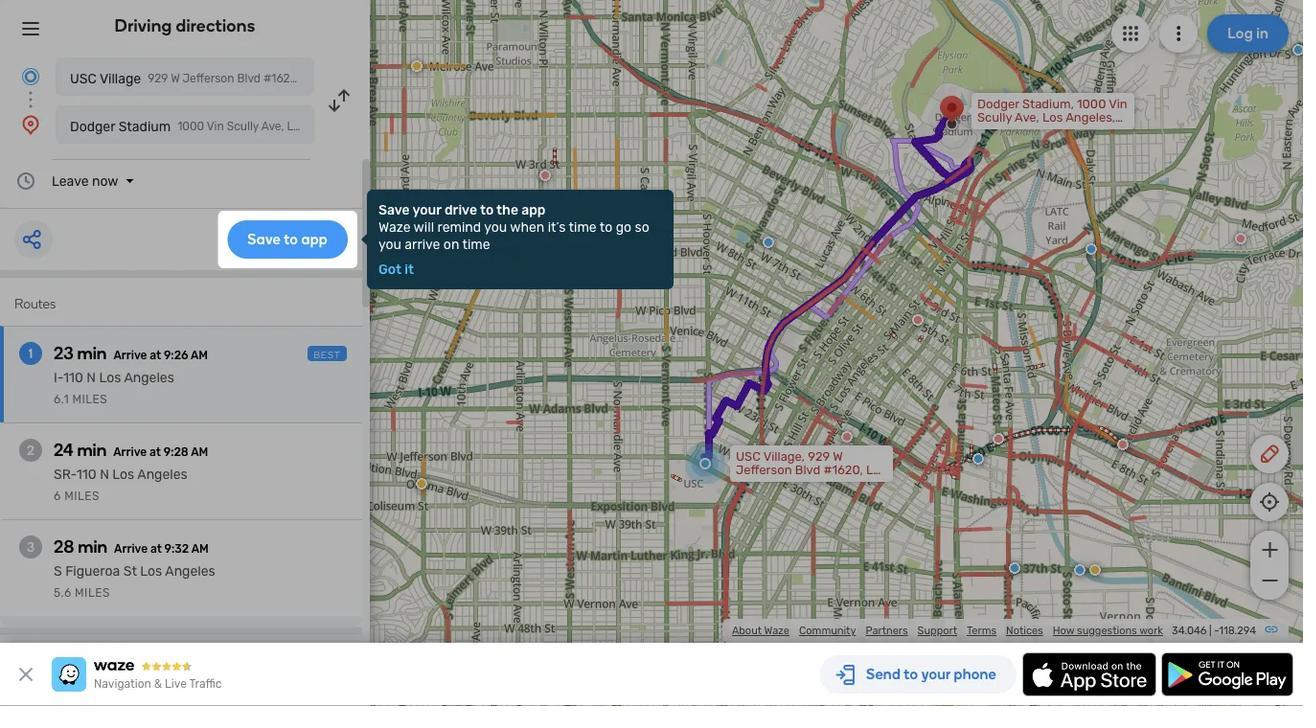 Task type: vqa. For each thing, say whether or not it's contained in the screenshot.
bottom Blvd
yes



Task type: locate. For each thing, give the bounding box(es) containing it.
0 horizontal spatial ca
[[373, 72, 388, 85]]

figueroa
[[65, 563, 120, 579]]

angeles, for village
[[324, 72, 370, 85]]

drive
[[445, 202, 477, 218]]

1 horizontal spatial angeles,
[[736, 476, 786, 491]]

0 vertical spatial angeles
[[124, 370, 174, 386]]

dodger stadium
[[70, 118, 171, 134]]

dodger inside dodger stadium, 1000 vin scully ave, los angeles, california, united states
[[977, 97, 1019, 112]]

miles
[[72, 393, 108, 406], [64, 490, 100, 503], [75, 586, 110, 600]]

0 horizontal spatial dodger
[[70, 118, 115, 134]]

s
[[54, 563, 62, 579]]

min right 23
[[77, 343, 107, 364]]

miles inside i-110 n los angeles 6.1 miles
[[72, 393, 108, 406]]

w for village
[[171, 72, 180, 85]]

you
[[484, 219, 507, 235], [379, 236, 401, 252]]

dodger for dodger stadium, 1000 vin scully ave, los angeles, california, united states
[[977, 97, 1019, 112]]

|
[[1209, 624, 1212, 637]]

90089, inside the usc village, 929 w jefferson blvd #1620, los angeles, ca 90089, usa
[[808, 476, 849, 491]]

when
[[510, 219, 545, 235]]

0 vertical spatial time
[[569, 219, 597, 235]]

s figueroa st los angeles 5.6 miles
[[54, 563, 215, 600]]

28 min arrive at 9:32 am
[[54, 537, 209, 557]]

time right it's
[[569, 219, 597, 235]]

24
[[54, 440, 73, 460]]

1 vertical spatial usa
[[852, 476, 877, 491]]

you up got
[[379, 236, 401, 252]]

angeles inside sr-110 n los angeles 6 miles
[[137, 467, 188, 482]]

got it button
[[379, 261, 414, 277]]

#1620, for village,
[[824, 463, 863, 478]]

929 inside usc village 929 w jefferson blvd #1620, los angeles, ca 90089, usa
[[148, 72, 168, 85]]

angeles down 23 min arrive at 9:26 am
[[124, 370, 174, 386]]

best
[[313, 349, 341, 360]]

110 up 6.1
[[63, 370, 83, 386]]

at for 28 min
[[150, 542, 162, 556]]

los inside sr-110 n los angeles 6 miles
[[112, 467, 134, 482]]

am for 23 min
[[191, 349, 208, 362]]

min up figueroa
[[78, 537, 107, 557]]

terms
[[967, 624, 997, 637]]

how
[[1053, 624, 1075, 637]]

1 horizontal spatial waze
[[764, 624, 790, 637]]

1 vertical spatial blvd
[[795, 463, 820, 478]]

dodger left stadium
[[70, 118, 115, 134]]

1 vertical spatial angeles
[[137, 467, 188, 482]]

am right "9:26"
[[191, 349, 208, 362]]

0 vertical spatial am
[[191, 349, 208, 362]]

clock image
[[14, 170, 37, 193]]

arrive inside the 28 min arrive at 9:32 am
[[114, 542, 148, 556]]

0 horizontal spatial blvd
[[237, 72, 261, 85]]

community
[[799, 624, 856, 637]]

0 horizontal spatial #1620,
[[263, 72, 300, 85]]

save
[[379, 202, 410, 218]]

blvd for village
[[237, 72, 261, 85]]

am inside 24 min arrive at 9:28 am
[[191, 446, 208, 459]]

1 horizontal spatial n
[[100, 467, 109, 482]]

0 horizontal spatial usa
[[431, 72, 454, 85]]

angeles inside i-110 n los angeles 6.1 miles
[[124, 370, 174, 386]]

arrive inside 23 min arrive at 9:26 am
[[113, 349, 147, 362]]

1 horizontal spatial usa
[[852, 476, 877, 491]]

1 vertical spatial jefferson
[[736, 463, 792, 478]]

w right village,
[[833, 449, 843, 464]]

2 am from the top
[[191, 446, 208, 459]]

0 vertical spatial waze
[[379, 219, 411, 235]]

terms link
[[967, 624, 997, 637]]

0 horizontal spatial you
[[379, 236, 401, 252]]

arrive up st
[[114, 542, 148, 556]]

0 horizontal spatial n
[[87, 370, 96, 386]]

usc
[[70, 70, 97, 86], [736, 449, 761, 464]]

90089,
[[391, 72, 428, 85], [808, 476, 849, 491]]

time
[[569, 219, 597, 235], [462, 236, 490, 252]]

at left "9:26"
[[150, 349, 161, 362]]

1 vertical spatial n
[[100, 467, 109, 482]]

so
[[635, 219, 649, 235]]

on
[[444, 236, 459, 252]]

n for 23 min
[[87, 370, 96, 386]]

34.046
[[1172, 624, 1207, 637]]

0 vertical spatial jefferson
[[183, 72, 234, 85]]

usc left village,
[[736, 449, 761, 464]]

angeles for 28 min
[[165, 563, 215, 579]]

0 vertical spatial miles
[[72, 393, 108, 406]]

1 at from the top
[[150, 349, 161, 362]]

jefferson inside usc village 929 w jefferson blvd #1620, los angeles, ca 90089, usa
[[183, 72, 234, 85]]

min
[[77, 343, 107, 364], [77, 440, 107, 460], [78, 537, 107, 557]]

about
[[732, 624, 762, 637]]

leave now
[[52, 173, 118, 189]]

0 vertical spatial arrive
[[113, 349, 147, 362]]

1 vertical spatial miles
[[64, 490, 100, 503]]

929 inside the usc village, 929 w jefferson blvd #1620, los angeles, ca 90089, usa
[[808, 449, 830, 464]]

n down 24 min arrive at 9:28 am
[[100, 467, 109, 482]]

1 horizontal spatial blvd
[[795, 463, 820, 478]]

0 vertical spatial 90089,
[[391, 72, 428, 85]]

1 horizontal spatial #1620,
[[824, 463, 863, 478]]

0 vertical spatial 110
[[63, 370, 83, 386]]

ca inside the usc village, 929 w jefferson blvd #1620, los angeles, ca 90089, usa
[[789, 476, 805, 491]]

0 horizontal spatial usc
[[70, 70, 97, 86]]

time down remind
[[462, 236, 490, 252]]

dodger
[[977, 97, 1019, 112], [70, 118, 115, 134]]

n right i-
[[87, 370, 96, 386]]

angeles, inside usc village 929 w jefferson blvd #1620, los angeles, ca 90089, usa
[[324, 72, 370, 85]]

usc left village
[[70, 70, 97, 86]]

x image
[[14, 663, 37, 686]]

miles for 24
[[64, 490, 100, 503]]

n
[[87, 370, 96, 386], [100, 467, 109, 482]]

0 horizontal spatial 90089,
[[391, 72, 428, 85]]

los
[[303, 72, 322, 85], [1043, 110, 1063, 125], [99, 370, 121, 386], [866, 463, 887, 478], [112, 467, 134, 482], [140, 563, 162, 579]]

0 vertical spatial usa
[[431, 72, 454, 85]]

angeles, for village,
[[736, 476, 786, 491]]

am right 9:32
[[191, 542, 209, 556]]

0 horizontal spatial angeles,
[[324, 72, 370, 85]]

at left 9:28
[[150, 446, 161, 459]]

90089, inside usc village 929 w jefferson blvd #1620, los angeles, ca 90089, usa
[[391, 72, 428, 85]]

9:26
[[164, 349, 188, 362]]

arrive up i-110 n los angeles 6.1 miles
[[113, 349, 147, 362]]

waze inside 'save your drive to the app waze will remind you when it's time to go so you arrive on time got it'
[[379, 219, 411, 235]]

usa for village
[[431, 72, 454, 85]]

jefferson for village
[[183, 72, 234, 85]]

driving
[[115, 15, 172, 36]]

miles inside s figueroa st los angeles 5.6 miles
[[75, 586, 110, 600]]

n inside sr-110 n los angeles 6 miles
[[100, 467, 109, 482]]

min for 28 min
[[78, 537, 107, 557]]

90089, for village,
[[808, 476, 849, 491]]

1 horizontal spatial to
[[600, 219, 613, 235]]

2 at from the top
[[150, 446, 161, 459]]

0 vertical spatial w
[[171, 72, 180, 85]]

1 horizontal spatial 90089,
[[808, 476, 849, 491]]

1 horizontal spatial jefferson
[[736, 463, 792, 478]]

to left the go on the top left of page
[[600, 219, 613, 235]]

1 vertical spatial dodger
[[70, 118, 115, 134]]

3 at from the top
[[150, 542, 162, 556]]

929 for village
[[148, 72, 168, 85]]

jefferson inside the usc village, 929 w jefferson blvd #1620, los angeles, ca 90089, usa
[[736, 463, 792, 478]]

1 vertical spatial 110
[[77, 467, 97, 482]]

angeles down 9:28
[[137, 467, 188, 482]]

you down the
[[484, 219, 507, 235]]

usa inside the usc village, 929 w jefferson blvd #1620, los angeles, ca 90089, usa
[[852, 476, 877, 491]]

1 vertical spatial ca
[[789, 476, 805, 491]]

929 right village,
[[808, 449, 830, 464]]

am inside 23 min arrive at 9:26 am
[[191, 349, 208, 362]]

0 horizontal spatial waze
[[379, 219, 411, 235]]

0 vertical spatial min
[[77, 343, 107, 364]]

angeles inside s figueroa st los angeles 5.6 miles
[[165, 563, 215, 579]]

0 vertical spatial #1620,
[[263, 72, 300, 85]]

1 horizontal spatial 929
[[808, 449, 830, 464]]

i-110 n los angeles 6.1 miles
[[54, 370, 174, 406]]

w inside the usc village, 929 w jefferson blvd #1620, los angeles, ca 90089, usa
[[833, 449, 843, 464]]

#1620, inside the usc village, 929 w jefferson blvd #1620, los angeles, ca 90089, usa
[[824, 463, 863, 478]]

location image
[[19, 113, 42, 136]]

2 vertical spatial angeles
[[165, 563, 215, 579]]

united
[[1039, 124, 1077, 138]]

dodger inside button
[[70, 118, 115, 134]]

0 vertical spatial blvd
[[237, 72, 261, 85]]

3 am from the top
[[191, 542, 209, 556]]

1 vertical spatial #1620,
[[824, 463, 863, 478]]

0 horizontal spatial to
[[480, 202, 494, 218]]

it
[[405, 261, 414, 277]]

angeles,
[[324, 72, 370, 85], [1066, 110, 1115, 125], [736, 476, 786, 491]]

#1620,
[[263, 72, 300, 85], [824, 463, 863, 478]]

0 vertical spatial dodger
[[977, 97, 1019, 112]]

0 vertical spatial n
[[87, 370, 96, 386]]

1 horizontal spatial ca
[[789, 476, 805, 491]]

pencil image
[[1258, 443, 1281, 466]]

2 vertical spatial miles
[[75, 586, 110, 600]]

waze down save
[[379, 219, 411, 235]]

jefferson for village,
[[736, 463, 792, 478]]

2 vertical spatial arrive
[[114, 542, 148, 556]]

110 for 24
[[77, 467, 97, 482]]

arrive up sr-110 n los angeles 6 miles
[[113, 446, 147, 459]]

1 horizontal spatial dodger
[[977, 97, 1019, 112]]

ca
[[373, 72, 388, 85], [789, 476, 805, 491]]

1 horizontal spatial usc
[[736, 449, 761, 464]]

blvd
[[237, 72, 261, 85], [795, 463, 820, 478]]

partners link
[[866, 624, 908, 637]]

ca inside usc village 929 w jefferson blvd #1620, los angeles, ca 90089, usa
[[373, 72, 388, 85]]

at inside the 28 min arrive at 9:32 am
[[150, 542, 162, 556]]

0 vertical spatial you
[[484, 219, 507, 235]]

at inside 23 min arrive at 9:26 am
[[150, 349, 161, 362]]

arrive
[[113, 349, 147, 362], [113, 446, 147, 459], [114, 542, 148, 556]]

0 horizontal spatial w
[[171, 72, 180, 85]]

go
[[616, 219, 632, 235]]

0 horizontal spatial time
[[462, 236, 490, 252]]

w inside usc village 929 w jefferson blvd #1620, los angeles, ca 90089, usa
[[171, 72, 180, 85]]

0 vertical spatial 929
[[148, 72, 168, 85]]

n inside i-110 n los angeles 6.1 miles
[[87, 370, 96, 386]]

0 vertical spatial at
[[150, 349, 161, 362]]

9:28
[[164, 446, 189, 459]]

zoom in image
[[1258, 539, 1282, 562]]

1 vertical spatial angeles,
[[1066, 110, 1115, 125]]

blvd inside the usc village, 929 w jefferson blvd #1620, los angeles, ca 90089, usa
[[795, 463, 820, 478]]

1 vertical spatial w
[[833, 449, 843, 464]]

2 vertical spatial at
[[150, 542, 162, 556]]

am right 9:28
[[191, 446, 208, 459]]

110 inside i-110 n los angeles 6.1 miles
[[63, 370, 83, 386]]

0 vertical spatial ca
[[373, 72, 388, 85]]

arrive inside 24 min arrive at 9:28 am
[[113, 446, 147, 459]]

link image
[[1264, 622, 1279, 637]]

0 horizontal spatial jefferson
[[183, 72, 234, 85]]

it's
[[548, 219, 566, 235]]

0 vertical spatial angeles,
[[324, 72, 370, 85]]

at inside 24 min arrive at 9:28 am
[[150, 446, 161, 459]]

usc inside the usc village, 929 w jefferson blvd #1620, los angeles, ca 90089, usa
[[736, 449, 761, 464]]

miles down figueroa
[[75, 586, 110, 600]]

2 vertical spatial angeles,
[[736, 476, 786, 491]]

will
[[414, 219, 434, 235]]

1 vertical spatial at
[[150, 446, 161, 459]]

1 horizontal spatial w
[[833, 449, 843, 464]]

at
[[150, 349, 161, 362], [150, 446, 161, 459], [150, 542, 162, 556]]

#1620, inside usc village 929 w jefferson blvd #1620, los angeles, ca 90089, usa
[[263, 72, 300, 85]]

2 horizontal spatial angeles,
[[1066, 110, 1115, 125]]

1 am from the top
[[191, 349, 208, 362]]

929 right village
[[148, 72, 168, 85]]

village,
[[763, 449, 805, 464]]

929
[[148, 72, 168, 85], [808, 449, 830, 464]]

ca for village,
[[789, 476, 805, 491]]

support
[[918, 624, 957, 637]]

am for 24 min
[[191, 446, 208, 459]]

at left 9:32
[[150, 542, 162, 556]]

jefferson
[[183, 72, 234, 85], [736, 463, 792, 478]]

to left the
[[480, 202, 494, 218]]

110 down 24 min arrive at 9:28 am
[[77, 467, 97, 482]]

miles right 6.1
[[72, 393, 108, 406]]

angeles, inside the usc village, 929 w jefferson blvd #1620, los angeles, ca 90089, usa
[[736, 476, 786, 491]]

los inside s figueroa st los angeles 5.6 miles
[[140, 563, 162, 579]]

2 vertical spatial am
[[191, 542, 209, 556]]

dodger up california,
[[977, 97, 1019, 112]]

arrive for 23 min
[[113, 349, 147, 362]]

miles right the 6
[[64, 490, 100, 503]]

am
[[191, 349, 208, 362], [191, 446, 208, 459], [191, 542, 209, 556]]

usa inside usc village 929 w jefferson blvd #1620, los angeles, ca 90089, usa
[[431, 72, 454, 85]]

how suggestions work link
[[1053, 624, 1163, 637]]

1 vertical spatial 90089,
[[808, 476, 849, 491]]

angeles
[[124, 370, 174, 386], [137, 467, 188, 482], [165, 563, 215, 579]]

blvd inside usc village 929 w jefferson blvd #1620, los angeles, ca 90089, usa
[[237, 72, 261, 85]]

1 vertical spatial am
[[191, 446, 208, 459]]

usa
[[431, 72, 454, 85], [852, 476, 877, 491]]

live
[[165, 677, 187, 691]]

1 vertical spatial waze
[[764, 624, 790, 637]]

min for 23 min
[[77, 343, 107, 364]]

min right 24
[[77, 440, 107, 460]]

1 vertical spatial 929
[[808, 449, 830, 464]]

0 vertical spatial usc
[[70, 70, 97, 86]]

los inside dodger stadium, 1000 vin scully ave, los angeles, california, united states
[[1043, 110, 1063, 125]]

waze right about
[[764, 624, 790, 637]]

1 vertical spatial min
[[77, 440, 107, 460]]

1 vertical spatial arrive
[[113, 446, 147, 459]]

2
[[27, 442, 34, 459]]

angeles down 9:32
[[165, 563, 215, 579]]

am inside the 28 min arrive at 9:32 am
[[191, 542, 209, 556]]

2 vertical spatial min
[[78, 537, 107, 557]]

1 vertical spatial to
[[600, 219, 613, 235]]

to
[[480, 202, 494, 218], [600, 219, 613, 235]]

navigation
[[94, 677, 151, 691]]

1 vertical spatial usc
[[736, 449, 761, 464]]

w
[[171, 72, 180, 85], [833, 449, 843, 464]]

stadium
[[118, 118, 171, 134]]

angeles, inside dodger stadium, 1000 vin scully ave, los angeles, california, united states
[[1066, 110, 1115, 125]]

arrive for 28 min
[[114, 542, 148, 556]]

0 horizontal spatial 929
[[148, 72, 168, 85]]

miles inside sr-110 n los angeles 6 miles
[[64, 490, 100, 503]]

w up dodger stadium button
[[171, 72, 180, 85]]

110 inside sr-110 n los angeles 6 miles
[[77, 467, 97, 482]]



Task type: describe. For each thing, give the bounding box(es) containing it.
5.6
[[54, 586, 72, 600]]

1 horizontal spatial time
[[569, 219, 597, 235]]

blvd for village,
[[795, 463, 820, 478]]

110 for 23
[[63, 370, 83, 386]]

vin
[[1109, 97, 1128, 112]]

partners
[[866, 624, 908, 637]]

1000
[[1077, 97, 1106, 112]]

usc for village,
[[736, 449, 761, 464]]

work
[[1139, 624, 1163, 637]]

los inside the usc village, 929 w jefferson blvd #1620, los angeles, ca 90089, usa
[[866, 463, 887, 478]]

usc for village
[[70, 70, 97, 86]]

at for 24 min
[[150, 446, 161, 459]]

3
[[27, 539, 35, 555]]

angeles for 23 min
[[124, 370, 174, 386]]

stadium,
[[1022, 97, 1074, 112]]

6.1
[[54, 393, 69, 406]]

scully
[[977, 110, 1012, 125]]

arrive
[[405, 236, 440, 252]]

24 min arrive at 9:28 am
[[54, 440, 208, 460]]

village
[[100, 70, 141, 86]]

zoom out image
[[1258, 569, 1282, 592]]

directions
[[176, 15, 255, 36]]

usa for village,
[[852, 476, 877, 491]]

now
[[92, 173, 118, 189]]

n for 24 min
[[100, 467, 109, 482]]

driving directions
[[115, 15, 255, 36]]

about waze community partners support terms notices how suggestions work 34.046 | -118.294
[[732, 624, 1256, 637]]

23
[[54, 343, 74, 364]]

28
[[54, 537, 74, 557]]

-
[[1214, 624, 1219, 637]]

los inside i-110 n los angeles 6.1 miles
[[99, 370, 121, 386]]

i-
[[54, 370, 63, 386]]

23 min arrive at 9:26 am
[[54, 343, 208, 364]]

#1620, for village
[[263, 72, 300, 85]]

california,
[[977, 124, 1036, 138]]

got
[[379, 261, 402, 277]]

dodger stadium button
[[56, 105, 314, 144]]

about waze link
[[732, 624, 790, 637]]

w for village,
[[833, 449, 843, 464]]

the
[[496, 202, 518, 218]]

6
[[54, 490, 61, 503]]

1 vertical spatial time
[[462, 236, 490, 252]]

miles for 28
[[75, 586, 110, 600]]

am for 28 min
[[191, 542, 209, 556]]

routes
[[14, 296, 56, 312]]

your
[[413, 202, 442, 218]]

dodger stadium, 1000 vin scully ave, los angeles, california, united states
[[977, 97, 1128, 138]]

navigation & live traffic
[[94, 677, 222, 691]]

0 vertical spatial to
[[480, 202, 494, 218]]

save your drive to the app waze will remind you when it's time to go so you arrive on time got it
[[379, 202, 649, 277]]

sr-110 n los angeles 6 miles
[[54, 467, 188, 503]]

angeles for 24 min
[[137, 467, 188, 482]]

at for 23 min
[[150, 349, 161, 362]]

support link
[[918, 624, 957, 637]]

929 for village,
[[808, 449, 830, 464]]

usc village, 929 w jefferson blvd #1620, los angeles, ca 90089, usa
[[736, 449, 887, 491]]

ca for village
[[373, 72, 388, 85]]

community link
[[799, 624, 856, 637]]

app
[[521, 202, 546, 218]]

118.294
[[1219, 624, 1256, 637]]

1
[[28, 345, 33, 362]]

1 horizontal spatial you
[[484, 219, 507, 235]]

90089, for village
[[391, 72, 428, 85]]

arrive for 24 min
[[113, 446, 147, 459]]

min for 24 min
[[77, 440, 107, 460]]

st
[[123, 563, 137, 579]]

usc village 929 w jefferson blvd #1620, los angeles, ca 90089, usa
[[70, 70, 454, 86]]

states
[[1080, 124, 1118, 138]]

ave,
[[1015, 110, 1040, 125]]

sr-
[[54, 467, 77, 482]]

dodger for dodger stadium
[[70, 118, 115, 134]]

notices link
[[1006, 624, 1043, 637]]

remind
[[437, 219, 481, 235]]

suggestions
[[1077, 624, 1137, 637]]

los inside usc village 929 w jefferson blvd #1620, los angeles, ca 90089, usa
[[303, 72, 322, 85]]

miles for 23
[[72, 393, 108, 406]]

1 vertical spatial you
[[379, 236, 401, 252]]

leave
[[52, 173, 89, 189]]

&
[[154, 677, 162, 691]]

current location image
[[19, 65, 42, 88]]

traffic
[[189, 677, 222, 691]]

notices
[[1006, 624, 1043, 637]]

9:32
[[164, 542, 189, 556]]



